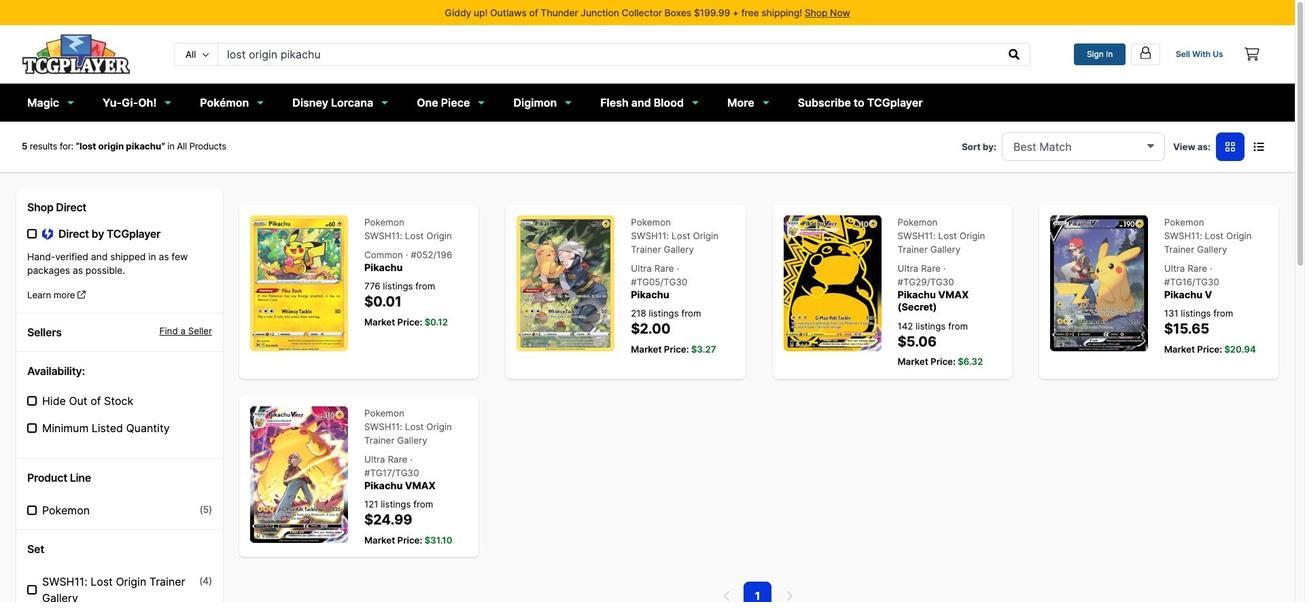 Task type: locate. For each thing, give the bounding box(es) containing it.
pikachu v image
[[1050, 215, 1148, 352]]

chevron right image
[[786, 591, 793, 602]]

2 pikachu image from the left
[[517, 215, 615, 352]]

None checkbox
[[27, 585, 37, 595]]

None checkbox
[[27, 229, 37, 239], [27, 396, 37, 406], [27, 424, 37, 433], [27, 506, 37, 515], [27, 229, 37, 239], [27, 396, 37, 406], [27, 424, 37, 433], [27, 506, 37, 515]]

0 horizontal spatial pikachu image
[[250, 215, 348, 352]]

pikachu image
[[250, 215, 348, 352], [517, 215, 615, 352]]

direct by tcgplayer image
[[42, 228, 53, 241]]

None field
[[1002, 132, 1165, 161]]

None text field
[[218, 43, 1000, 65]]

view your shopping cart image
[[1245, 48, 1260, 61]]

chevron left image
[[724, 591, 731, 602]]

1 horizontal spatial pikachu image
[[517, 215, 615, 352]]

pikachu vmax (secret) image
[[784, 215, 881, 352]]

pikachu vmax image
[[250, 406, 348, 543]]

caret down image
[[1147, 140, 1154, 151]]

tcgplayer.com image
[[22, 34, 131, 75]]



Task type: describe. For each thing, give the bounding box(es) containing it.
arrow up right from square image
[[78, 291, 86, 300]]

a list of results image
[[1254, 141, 1264, 152]]

a grid of results image
[[1226, 141, 1235, 152]]

user icon image
[[1139, 45, 1153, 60]]

1 pikachu image from the left
[[250, 215, 348, 352]]

submit your search image
[[1009, 49, 1020, 60]]



Task type: vqa. For each thing, say whether or not it's contained in the screenshot.
'Direct by TCGplayer' IMAGE
yes



